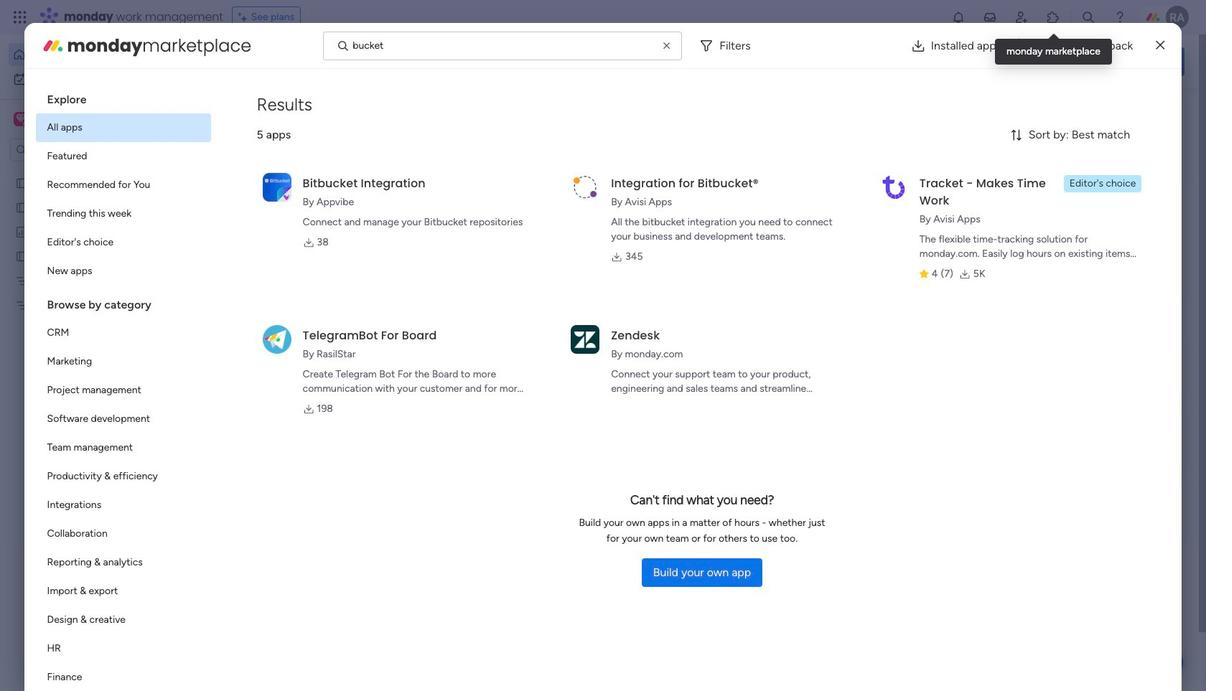 Task type: locate. For each thing, give the bounding box(es) containing it.
0 vertical spatial heading
[[36, 80, 211, 113]]

help center element
[[970, 412, 1185, 469]]

option
[[9, 43, 175, 66], [9, 68, 175, 91], [36, 113, 211, 142], [36, 142, 211, 171], [0, 170, 183, 173], [36, 171, 211, 200], [36, 200, 211, 228], [36, 228, 211, 257], [36, 257, 211, 286], [36, 319, 211, 348], [36, 348, 211, 376], [36, 376, 211, 405], [36, 405, 211, 434], [36, 434, 211, 463], [36, 463, 211, 491], [36, 491, 211, 520], [36, 520, 211, 549], [36, 549, 211, 578], [36, 578, 211, 606], [36, 606, 211, 635], [36, 635, 211, 664], [36, 664, 211, 692]]

1 public board image from the top
[[15, 176, 29, 190]]

1 vertical spatial public board image
[[15, 200, 29, 214]]

select product image
[[13, 10, 27, 24]]

0 vertical spatial public board image
[[15, 176, 29, 190]]

public board image
[[15, 176, 29, 190], [15, 200, 29, 214], [15, 249, 29, 263]]

Search in workspace field
[[30, 142, 120, 158]]

update feed image
[[983, 10, 998, 24]]

1 vertical spatial heading
[[36, 286, 211, 319]]

contact sales element
[[970, 481, 1185, 538]]

monday marketplace image
[[1047, 10, 1061, 24]]

app logo image
[[263, 173, 291, 202], [571, 173, 600, 202], [880, 173, 908, 202], [263, 325, 291, 354], [571, 325, 600, 354]]

list box
[[36, 80, 211, 692], [0, 168, 183, 511]]

workspace image
[[14, 111, 28, 127]]

2 vertical spatial public board image
[[15, 249, 29, 263]]

dapulse x slim image
[[1157, 37, 1165, 54]]

help image
[[1113, 10, 1128, 24]]

workspace selection element
[[14, 111, 120, 129]]

v2 bolt switch image
[[1093, 54, 1102, 69]]

heading
[[36, 80, 211, 113], [36, 286, 211, 319]]

monday marketplace image
[[41, 34, 64, 57]]



Task type: describe. For each thing, give the bounding box(es) containing it.
getting started element
[[970, 343, 1185, 400]]

search everything image
[[1082, 10, 1096, 24]]

notifications image
[[952, 10, 966, 24]]

workspace image
[[16, 111, 26, 127]]

quick search results list box
[[222, 134, 935, 501]]

2 public board image from the top
[[15, 200, 29, 214]]

v2 user feedback image
[[981, 53, 992, 69]]

invite members image
[[1015, 10, 1029, 24]]

1 heading from the top
[[36, 80, 211, 113]]

templates image image
[[983, 108, 1172, 208]]

2 heading from the top
[[36, 286, 211, 319]]

ruby anderson image
[[1166, 6, 1189, 29]]

public dashboard image
[[15, 225, 29, 238]]

see plans image
[[238, 9, 251, 25]]

3 public board image from the top
[[15, 249, 29, 263]]



Task type: vqa. For each thing, say whether or not it's contained in the screenshot.
Close My private tasks IMAGE
no



